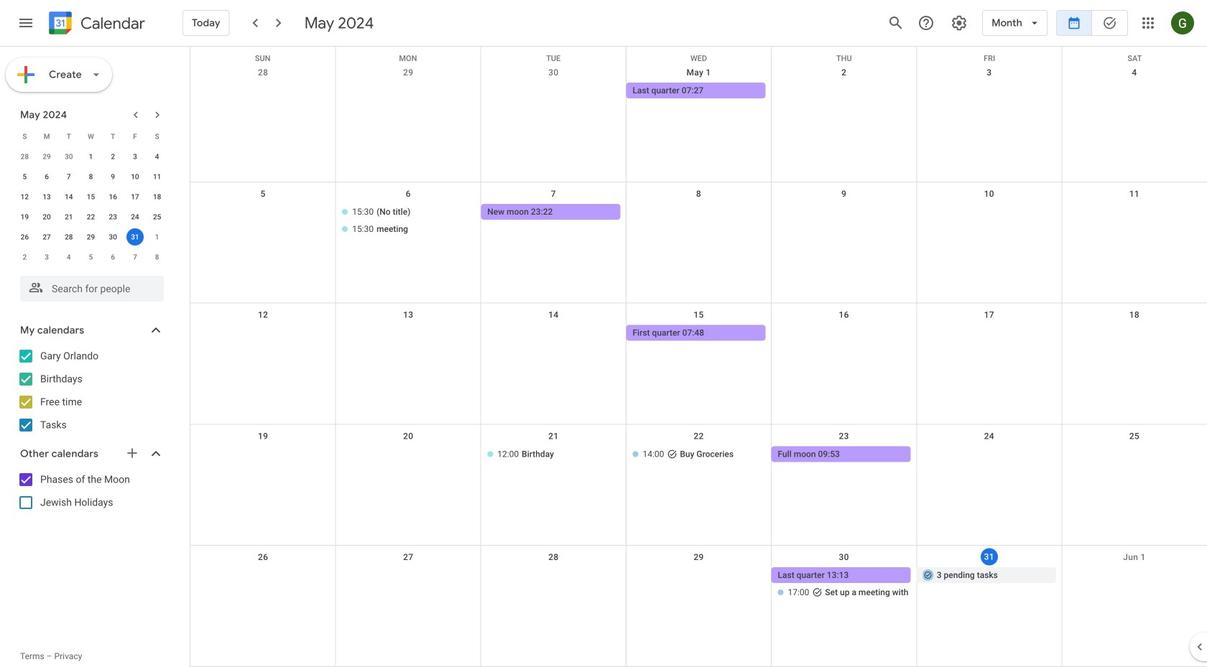 Task type: vqa. For each thing, say whether or not it's contained in the screenshot.
cell inside "May 2024" Grid
yes



Task type: locate. For each thing, give the bounding box(es) containing it.
june 5 element
[[82, 249, 100, 266]]

heading inside calendar "element"
[[78, 15, 145, 32]]

may 2024 grid
[[14, 126, 168, 267]]

23 element
[[104, 208, 122, 226]]

7 element
[[60, 168, 77, 185]]

my calendars list
[[3, 345, 178, 437]]

22 element
[[82, 208, 100, 226]]

18 element
[[148, 188, 166, 206]]

14 element
[[60, 188, 77, 206]]

june 6 element
[[104, 249, 122, 266]]

8 element
[[82, 168, 100, 185]]

june 2 element
[[16, 249, 33, 266]]

None search field
[[0, 270, 178, 302]]

row
[[190, 47, 1207, 63], [190, 61, 1207, 182], [14, 126, 168, 147], [14, 147, 168, 167], [14, 167, 168, 187], [190, 182, 1207, 304], [14, 187, 168, 207], [14, 207, 168, 227], [14, 227, 168, 247], [14, 247, 168, 267], [190, 304, 1207, 425], [190, 425, 1207, 546], [190, 546, 1207, 668]]

june 8 element
[[148, 249, 166, 266]]

other calendars list
[[3, 468, 178, 514]]

june 1 element
[[148, 228, 166, 246]]

11 element
[[148, 168, 166, 185]]

heading
[[78, 15, 145, 32]]

Search for people text field
[[29, 276, 155, 302]]

cell inside may 2024 grid
[[124, 227, 146, 247]]

21 element
[[60, 208, 77, 226]]

29 element
[[82, 228, 100, 246]]

4 element
[[148, 148, 166, 165]]

grid
[[190, 47, 1207, 668]]

15 element
[[82, 188, 100, 206]]

row group
[[14, 147, 168, 267]]

april 30 element
[[60, 148, 77, 165]]

10 element
[[126, 168, 144, 185]]

cell
[[190, 83, 336, 100], [336, 83, 481, 100], [481, 83, 626, 100], [771, 83, 917, 100], [917, 83, 1062, 100], [1062, 83, 1207, 100], [190, 204, 336, 238], [336, 204, 481, 238], [771, 204, 917, 238], [917, 204, 1062, 238], [1062, 204, 1207, 238], [124, 227, 146, 247], [190, 325, 336, 342], [336, 325, 481, 342], [481, 325, 626, 342], [771, 325, 917, 342], [917, 325, 1062, 342], [1062, 325, 1207, 342], [190, 446, 336, 464], [336, 446, 481, 464], [917, 446, 1062, 464], [1062, 446, 1207, 464], [190, 568, 336, 602], [336, 568, 481, 602], [481, 568, 626, 602], [626, 568, 771, 602], [771, 568, 917, 602], [1062, 568, 1207, 602]]



Task type: describe. For each thing, give the bounding box(es) containing it.
31, today element
[[126, 228, 144, 246]]

june 7 element
[[126, 249, 144, 266]]

april 28 element
[[16, 148, 33, 165]]

3 element
[[126, 148, 144, 165]]

16 element
[[104, 188, 122, 206]]

1 element
[[82, 148, 100, 165]]

17 element
[[126, 188, 144, 206]]

april 29 element
[[38, 148, 55, 165]]

19 element
[[16, 208, 33, 226]]

12 element
[[16, 188, 33, 206]]

main drawer image
[[17, 14, 34, 32]]

add other calendars image
[[125, 446, 139, 461]]

settings menu image
[[951, 14, 968, 32]]

calendar element
[[46, 9, 145, 40]]

25 element
[[148, 208, 166, 226]]

june 4 element
[[60, 249, 77, 266]]

june 3 element
[[38, 249, 55, 266]]

5 element
[[16, 168, 33, 185]]

27 element
[[38, 228, 55, 246]]

24 element
[[126, 208, 144, 226]]

13 element
[[38, 188, 55, 206]]

30 element
[[104, 228, 122, 246]]

6 element
[[38, 168, 55, 185]]

2 element
[[104, 148, 122, 165]]

26 element
[[16, 228, 33, 246]]

28 element
[[60, 228, 77, 246]]

9 element
[[104, 168, 122, 185]]

20 element
[[38, 208, 55, 226]]



